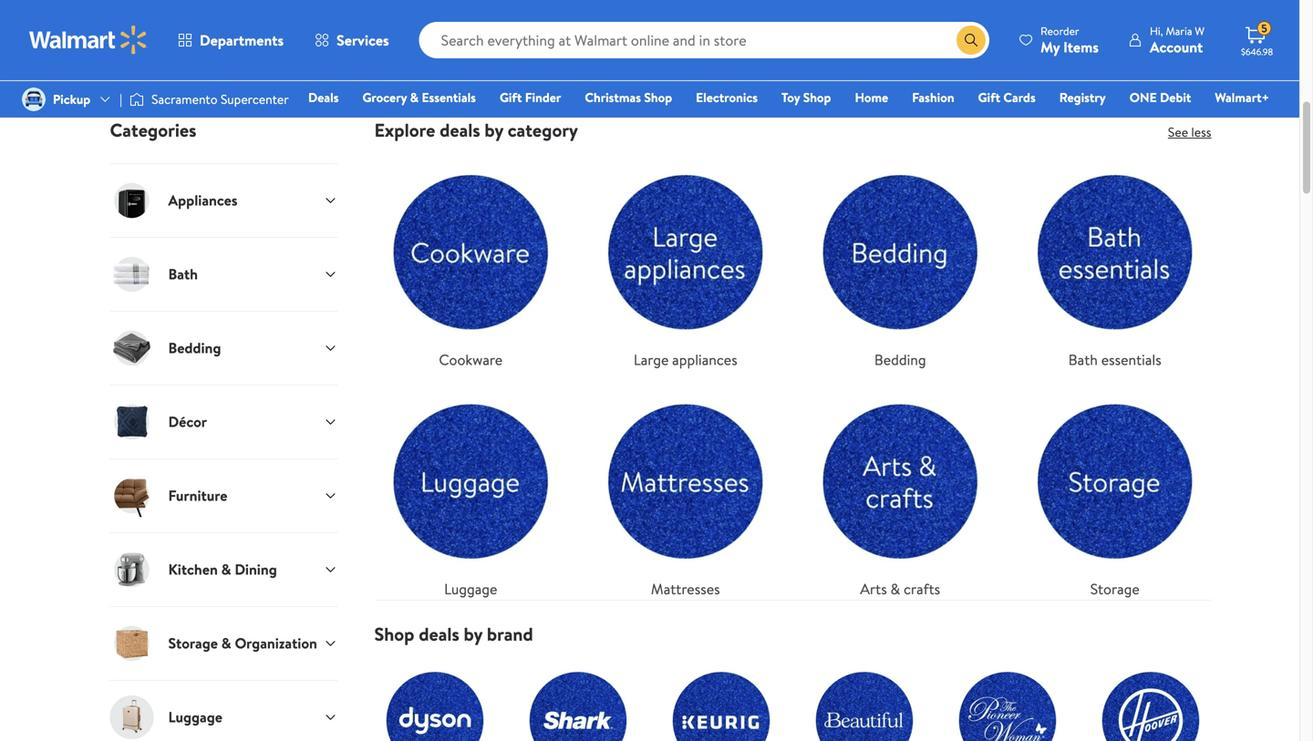 Task type: vqa. For each thing, say whether or not it's contained in the screenshot.
fifth Now from the right
no



Task type: describe. For each thing, give the bounding box(es) containing it.
christmas shop
[[585, 88, 672, 106]]

2 2-day shipping from the left
[[470, 19, 538, 35]]

4 product group from the left
[[1028, 0, 1190, 66]]

grocery
[[363, 88, 407, 106]]

Walmart Site-Wide search field
[[419, 22, 990, 58]]

crafts
[[904, 579, 941, 599]]

1 2-day shipping from the left
[[283, 19, 351, 35]]

services button
[[299, 18, 405, 62]]

large
[[634, 350, 669, 370]]

3 product group from the left
[[841, 0, 1003, 66]]

kitchen
[[168, 560, 218, 580]]

reorder
[[1041, 23, 1080, 39]]

bedding link
[[804, 156, 997, 371]]

large appliances
[[634, 350, 738, 370]]

explore deals by category
[[374, 117, 578, 143]]

one debit link
[[1122, 88, 1200, 107]]

storage for storage
[[1091, 579, 1140, 599]]

walmart+ link
[[1207, 88, 1278, 107]]

registry
[[1060, 88, 1106, 106]]

furniture
[[168, 486, 228, 506]]

w
[[1195, 23, 1205, 39]]

one debit
[[1130, 88, 1192, 106]]

cookware link
[[374, 156, 567, 371]]

1 2- from the left
[[283, 19, 292, 35]]

items
[[1064, 37, 1099, 57]]

décor
[[168, 412, 207, 432]]

gift for gift cards
[[978, 88, 1001, 106]]

appliances button
[[110, 163, 338, 237]]

bath for bath essentials
[[1069, 350, 1098, 370]]

kitchen & dining button
[[110, 533, 338, 606]]

toy shop
[[782, 88, 831, 106]]

shop for christmas shop
[[644, 88, 672, 106]]

account
[[1150, 37, 1203, 57]]

dining
[[235, 560, 277, 580]]

services
[[337, 30, 389, 50]]

home link
[[847, 88, 897, 107]]

explore
[[374, 117, 435, 143]]

1 shipping from the left
[[311, 19, 351, 35]]

deals
[[308, 88, 339, 106]]

gift finder link
[[492, 88, 570, 107]]

& for arts
[[891, 579, 901, 599]]

appliances
[[672, 350, 738, 370]]

walmart+
[[1215, 88, 1270, 106]]

toy shop link
[[774, 88, 840, 107]]

organization
[[235, 634, 317, 654]]

arts & crafts link
[[804, 385, 997, 600]]

one
[[1130, 88, 1157, 106]]

bedding for bedding dropdown button
[[168, 338, 221, 358]]

2 product group from the left
[[654, 0, 815, 66]]

by for brand
[[464, 622, 483, 647]]

mattresses
[[651, 579, 720, 599]]

storage & organization button
[[110, 606, 338, 680]]

list containing cookware
[[364, 141, 1223, 600]]

gift finder
[[500, 88, 561, 106]]

electronics link
[[688, 88, 766, 107]]

reorder my items
[[1041, 23, 1099, 57]]

|
[[120, 90, 122, 108]]

shop for toy shop
[[803, 88, 831, 106]]

gift for gift finder
[[500, 88, 522, 106]]

gift cards
[[978, 88, 1036, 106]]

2 2- from the left
[[470, 19, 480, 35]]

search icon image
[[964, 33, 979, 47]]

see less
[[1168, 123, 1212, 141]]

see less button
[[1168, 123, 1212, 141]]

bedding for bedding link
[[875, 350, 926, 370]]

& for grocery
[[410, 88, 419, 106]]

luggage button
[[110, 680, 338, 742]]

bath for bath
[[168, 264, 198, 284]]

electronics
[[696, 88, 758, 106]]

fashion link
[[904, 88, 963, 107]]

home
[[855, 88, 889, 106]]

by for category
[[485, 117, 503, 143]]

large appliances link
[[589, 156, 782, 371]]

finder
[[525, 88, 561, 106]]



Task type: locate. For each thing, give the bounding box(es) containing it.
storage
[[1091, 579, 1140, 599], [168, 634, 218, 654]]

cards
[[1004, 88, 1036, 106]]

christmas
[[585, 88, 641, 106]]

2-day shipping up gift finder
[[470, 19, 538, 35]]

gift left the finder
[[500, 88, 522, 106]]

0 horizontal spatial by
[[464, 622, 483, 647]]

arts & crafts
[[861, 579, 941, 599]]

luggage for luggage dropdown button
[[168, 708, 223, 728]]

& for storage
[[221, 634, 231, 654]]

deals
[[440, 117, 480, 143], [419, 622, 460, 647]]

1 vertical spatial storage
[[168, 634, 218, 654]]

registry link
[[1052, 88, 1114, 107]]

 image
[[130, 90, 144, 109]]

day right departments
[[292, 19, 309, 35]]

deals for shop
[[419, 622, 460, 647]]

1 horizontal spatial 2-
[[470, 19, 480, 35]]

1 vertical spatial deals
[[419, 622, 460, 647]]

0 horizontal spatial bath
[[168, 264, 198, 284]]

bath essentials link
[[1019, 156, 1212, 371]]

product group
[[92, 0, 253, 66], [654, 0, 815, 66], [841, 0, 1003, 66], [1028, 0, 1190, 66]]

2 horizontal spatial shop
[[803, 88, 831, 106]]

walmart image
[[29, 26, 148, 55]]

less
[[1192, 123, 1212, 141]]

bedding button
[[110, 311, 338, 385]]

hi, maria w account
[[1150, 23, 1205, 57]]

mattresses link
[[589, 385, 782, 600]]

shop deals by brand
[[374, 622, 533, 647]]

bath down appliances
[[168, 264, 198, 284]]

gift cards link
[[970, 88, 1044, 107]]

1 horizontal spatial bath
[[1069, 350, 1098, 370]]

maria
[[1166, 23, 1193, 39]]

1 horizontal spatial shop
[[644, 88, 672, 106]]

arts
[[861, 579, 887, 599]]

storage link
[[1019, 385, 1212, 600]]

1 horizontal spatial storage
[[1091, 579, 1140, 599]]

2-day shipping
[[283, 19, 351, 35], [470, 19, 538, 35]]

1 horizontal spatial bedding
[[875, 350, 926, 370]]

2 gift from the left
[[978, 88, 1001, 106]]

pickup
[[53, 90, 91, 108]]

christmas shop link
[[577, 88, 681, 107]]

5
[[1262, 21, 1268, 36]]

&
[[410, 88, 419, 106], [221, 560, 231, 580], [891, 579, 901, 599], [221, 634, 231, 654]]

0 vertical spatial list
[[364, 141, 1223, 600]]

fashion
[[912, 88, 955, 106]]

bath inside dropdown button
[[168, 264, 198, 284]]

departments button
[[162, 18, 299, 62]]

luggage up shop deals by brand
[[444, 579, 498, 599]]

hi,
[[1150, 23, 1164, 39]]

brand
[[487, 622, 533, 647]]

deals for explore
[[440, 117, 480, 143]]

storage & organization
[[168, 634, 317, 654]]

essentials
[[1102, 350, 1162, 370]]

deals down essentials
[[440, 117, 480, 143]]

supercenter
[[221, 90, 289, 108]]

1 vertical spatial bath
[[1069, 350, 1098, 370]]

1 horizontal spatial by
[[485, 117, 503, 143]]

0 vertical spatial storage
[[1091, 579, 1140, 599]]

& left dining
[[221, 560, 231, 580]]

2-day shipping up deals
[[283, 19, 351, 35]]

luggage link
[[374, 385, 567, 600]]

0 horizontal spatial shop
[[374, 622, 415, 647]]

shop inside christmas shop "link"
[[644, 88, 672, 106]]

bath inside "link"
[[1069, 350, 1098, 370]]

by down gift finder link
[[485, 117, 503, 143]]

essentials
[[422, 88, 476, 106]]

by
[[485, 117, 503, 143], [464, 622, 483, 647]]

1 vertical spatial list
[[364, 646, 1223, 742]]

sacramento
[[151, 90, 218, 108]]

0 vertical spatial luggage
[[444, 579, 498, 599]]

toy
[[782, 88, 800, 106]]

1 list from the top
[[364, 141, 1223, 600]]

my
[[1041, 37, 1060, 57]]

storage for storage & organization
[[168, 634, 218, 654]]

1 horizontal spatial day
[[480, 19, 496, 35]]

0 horizontal spatial shipping
[[311, 19, 351, 35]]

departments
[[200, 30, 284, 50]]

0 horizontal spatial bedding
[[168, 338, 221, 358]]

list
[[364, 141, 1223, 600], [364, 646, 1223, 742]]

& left the "organization"
[[221, 634, 231, 654]]

Search search field
[[419, 22, 990, 58]]

kitchen & dining
[[168, 560, 277, 580]]

day
[[292, 19, 309, 35], [480, 19, 496, 35]]

& inside dropdown button
[[221, 560, 231, 580]]

deals left brand
[[419, 622, 460, 647]]

0 vertical spatial deals
[[440, 117, 480, 143]]

shipping up gift finder link
[[499, 19, 538, 35]]

categories
[[110, 117, 196, 143]]

category
[[508, 117, 578, 143]]

2- up essentials
[[470, 19, 480, 35]]

2 shipping from the left
[[499, 19, 538, 35]]

bath essentials
[[1069, 350, 1162, 370]]

1 horizontal spatial shipping
[[499, 19, 538, 35]]

furniture button
[[110, 459, 338, 533]]

1 gift from the left
[[500, 88, 522, 106]]

luggage inside dropdown button
[[168, 708, 223, 728]]

0 horizontal spatial gift
[[500, 88, 522, 106]]

& right grocery
[[410, 88, 419, 106]]

1 horizontal spatial 2-day shipping
[[470, 19, 538, 35]]

2 day from the left
[[480, 19, 496, 35]]

& inside dropdown button
[[221, 634, 231, 654]]

sacramento supercenter
[[151, 90, 289, 108]]

1 horizontal spatial gift
[[978, 88, 1001, 106]]

storage inside dropdown button
[[168, 634, 218, 654]]

grocery & essentials
[[363, 88, 476, 106]]

by left brand
[[464, 622, 483, 647]]

luggage
[[444, 579, 498, 599], [168, 708, 223, 728]]

1 product group from the left
[[92, 0, 253, 66]]

shop inside toy shop link
[[803, 88, 831, 106]]

bedding inside dropdown button
[[168, 338, 221, 358]]

0 vertical spatial bath
[[168, 264, 198, 284]]

luggage for luggage link
[[444, 579, 498, 599]]

& right arts
[[891, 579, 901, 599]]

2- left services dropdown button
[[283, 19, 292, 35]]

storage inside list
[[1091, 579, 1140, 599]]

bath
[[168, 264, 198, 284], [1069, 350, 1098, 370]]

grocery & essentials link
[[354, 88, 484, 107]]

1 horizontal spatial luggage
[[444, 579, 498, 599]]

0 horizontal spatial day
[[292, 19, 309, 35]]

day up gift finder link
[[480, 19, 496, 35]]

$646.98
[[1241, 46, 1274, 58]]

1 day from the left
[[292, 19, 309, 35]]

0 vertical spatial by
[[485, 117, 503, 143]]

décor button
[[110, 385, 338, 459]]

0 horizontal spatial 2-
[[283, 19, 292, 35]]

 image
[[22, 88, 46, 111]]

2-
[[283, 19, 292, 35], [470, 19, 480, 35]]

0 horizontal spatial luggage
[[168, 708, 223, 728]]

debit
[[1160, 88, 1192, 106]]

2 list from the top
[[364, 646, 1223, 742]]

& for kitchen
[[221, 560, 231, 580]]

see
[[1168, 123, 1189, 141]]

1 vertical spatial by
[[464, 622, 483, 647]]

bedding inside list
[[875, 350, 926, 370]]

bath left essentials on the top right of the page
[[1069, 350, 1098, 370]]

1 vertical spatial luggage
[[168, 708, 223, 728]]

0 horizontal spatial storage
[[168, 634, 218, 654]]

appliances
[[168, 190, 238, 210]]

luggage down "storage & organization" dropdown button
[[168, 708, 223, 728]]

shipping
[[311, 19, 351, 35], [499, 19, 538, 35]]

0 horizontal spatial 2-day shipping
[[283, 19, 351, 35]]

bedding
[[168, 338, 221, 358], [875, 350, 926, 370]]

cookware
[[439, 350, 503, 370]]

deals link
[[300, 88, 347, 107]]

shipping up deals
[[311, 19, 351, 35]]

bath button
[[110, 237, 338, 311]]

gift left cards
[[978, 88, 1001, 106]]



